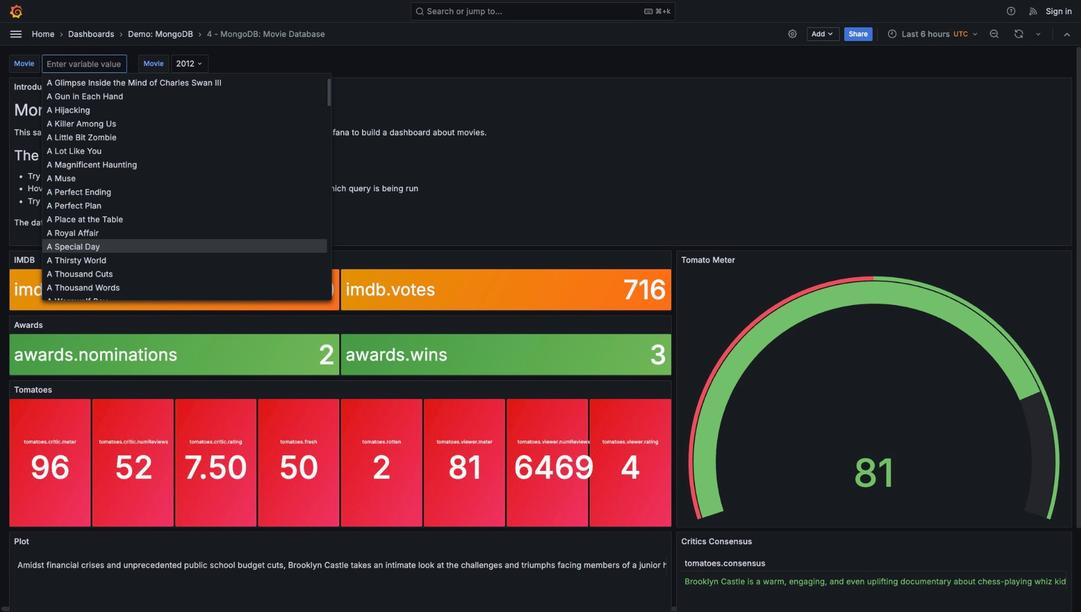 Task type: describe. For each thing, give the bounding box(es) containing it.
1 horizontal spatial cell
[[682, 572, 1067, 591]]

Enter variable value text field
[[42, 55, 127, 73]]

help image
[[1006, 6, 1017, 16]]

grafana image
[[9, 4, 23, 18]]

dashboard settings image
[[788, 29, 798, 39]]

refresh dashboard image
[[1014, 29, 1025, 39]]

0 horizontal spatial cell
[[14, 555, 667, 575]]

auto refresh turned off. choose refresh time interval image
[[1034, 29, 1043, 38]]



Task type: locate. For each thing, give the bounding box(es) containing it.
news image
[[1029, 6, 1039, 16]]

None button
[[42, 62, 327, 75], [42, 75, 327, 89], [42, 89, 327, 103], [42, 103, 327, 116], [42, 116, 327, 130], [42, 130, 327, 144], [42, 144, 327, 157], [42, 157, 327, 171], [42, 171, 327, 185], [42, 185, 327, 198], [42, 198, 327, 212], [42, 212, 327, 226], [42, 226, 327, 239], [42, 239, 327, 253], [42, 253, 327, 267], [42, 267, 327, 280], [42, 280, 327, 294], [42, 294, 327, 308], [42, 62, 327, 75], [42, 75, 327, 89], [42, 89, 327, 103], [42, 103, 327, 116], [42, 116, 327, 130], [42, 130, 327, 144], [42, 144, 327, 157], [42, 157, 327, 171], [42, 171, 327, 185], [42, 185, 327, 198], [42, 198, 327, 212], [42, 212, 327, 226], [42, 226, 327, 239], [42, 239, 327, 253], [42, 253, 327, 267], [42, 267, 327, 280], [42, 280, 327, 294], [42, 294, 327, 308]]

open menu image
[[9, 27, 23, 41]]

cell
[[14, 555, 667, 575], [682, 572, 1067, 591]]

zoom out time range image
[[989, 29, 1000, 39]]



Task type: vqa. For each thing, say whether or not it's contained in the screenshot.
Menu For Panel With Title Json - ( With Custom Fields ) icon at the bottom of page
no



